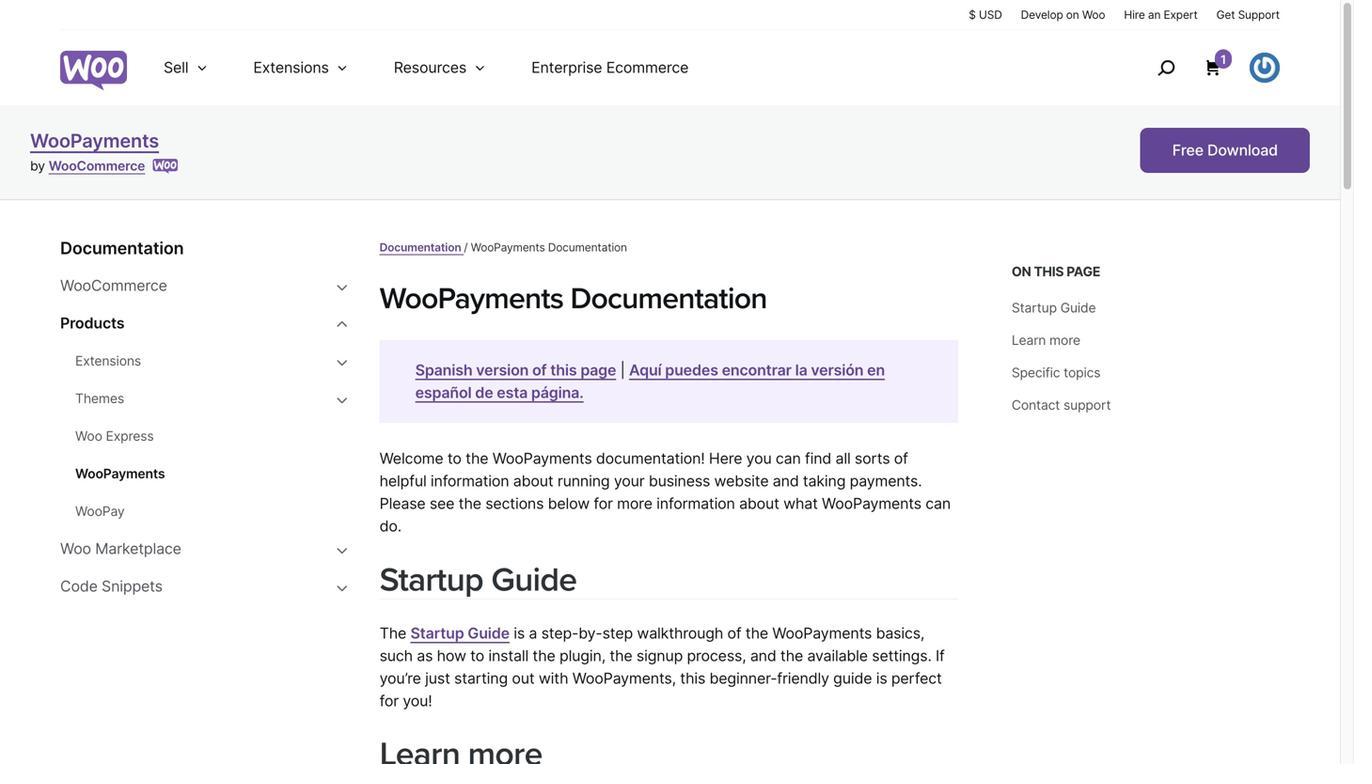 Task type: vqa. For each thing, say whether or not it's contained in the screenshot.
🚀
no



Task type: locate. For each thing, give the bounding box(es) containing it.
version
[[476, 361, 529, 380]]

woo for express
[[75, 428, 102, 444]]

woopayments down payments.
[[822, 495, 922, 513]]

woopayments
[[30, 129, 159, 152], [471, 241, 545, 254], [380, 281, 564, 317], [493, 450, 592, 468], [75, 466, 165, 482], [822, 495, 922, 513], [773, 624, 872, 643]]

1 vertical spatial guide
[[491, 560, 577, 600]]

expert
[[1164, 8, 1198, 22]]

install
[[489, 647, 529, 665]]

0 horizontal spatial information
[[431, 472, 509, 490]]

plugin,
[[560, 647, 606, 665]]

startup guide link up learn more link
[[1012, 300, 1096, 316]]

more
[[1050, 333, 1081, 349], [617, 495, 653, 513]]

woopayments up available
[[773, 624, 872, 643]]

0 horizontal spatial this
[[551, 361, 577, 380]]

1 vertical spatial more
[[617, 495, 653, 513]]

resources button
[[371, 30, 509, 105]]

0 vertical spatial more
[[1050, 333, 1081, 349]]

express
[[106, 428, 154, 444]]

0 vertical spatial information
[[431, 472, 509, 490]]

documentation link
[[380, 241, 464, 254]]

0 vertical spatial for
[[594, 495, 613, 513]]

just
[[425, 670, 450, 688]]

encontrar
[[722, 361, 792, 380]]

how
[[437, 647, 466, 665]]

contact support link
[[1012, 397, 1111, 413]]

2 vertical spatial this
[[680, 670, 706, 688]]

of up process,
[[728, 624, 742, 643]]

1 horizontal spatial information
[[657, 495, 735, 513]]

0 vertical spatial page
[[1067, 264, 1101, 280]]

1 horizontal spatial for
[[594, 495, 613, 513]]

1 vertical spatial page
[[581, 361, 616, 380]]

of up página.
[[532, 361, 547, 380]]

sorts
[[855, 450, 890, 468]]

and inside welcome to the woopayments documentation! here you can find all sorts of helpful information about running your business website and taking payments. please see the sections below for more information about what woopayments can do.
[[773, 472, 799, 490]]

0 vertical spatial this
[[1034, 264, 1064, 280]]

guide for startup guide link to the middle
[[491, 560, 577, 600]]

extensions
[[253, 58, 329, 77], [75, 353, 141, 369]]

1 vertical spatial of
[[894, 450, 908, 468]]

1 vertical spatial startup guide
[[380, 560, 577, 600]]

1 vertical spatial for
[[380, 692, 399, 711]]

running
[[558, 472, 610, 490]]

of inside welcome to the woopayments documentation! here you can find all sorts of helpful information about running your business website and taking payments. please see the sections below for more information about what woopayments can do.
[[894, 450, 908, 468]]

page left |
[[581, 361, 616, 380]]

you!
[[403, 692, 432, 711]]

for down you're
[[380, 692, 399, 711]]

specific topics link
[[1012, 365, 1101, 381]]

0 vertical spatial extensions
[[253, 58, 329, 77]]

contact
[[1012, 397, 1060, 413]]

startup guide up the startup guide
[[380, 560, 577, 600]]

documentation down breadcrumb "element"
[[571, 281, 767, 317]]

sell button
[[141, 30, 231, 105]]

startup guide link
[[1012, 300, 1096, 316], [380, 560, 577, 600], [411, 624, 510, 643]]

1 horizontal spatial extensions
[[253, 58, 329, 77]]

0 vertical spatial can
[[776, 450, 801, 468]]

about down website
[[739, 495, 780, 513]]

page right the on
[[1067, 264, 1101, 280]]

español
[[415, 384, 472, 402]]

this inside is a step-by-step walkthrough of the woopayments basics, such as how to install the plugin, the signup process, and the available settings. if you're just starting out with woopayments, this beginner-friendly guide is perfect for you!
[[680, 670, 706, 688]]

guide up a
[[491, 560, 577, 600]]

about
[[513, 472, 554, 490], [739, 495, 780, 513]]

information
[[431, 472, 509, 490], [657, 495, 735, 513]]

2 vertical spatial woo
[[60, 540, 91, 558]]

2 vertical spatial of
[[728, 624, 742, 643]]

perfect
[[892, 670, 942, 688]]

woocommerce up 'products'
[[60, 277, 167, 295]]

and up the beginner- on the bottom of page
[[750, 647, 777, 665]]

basics,
[[876, 624, 925, 643]]

1 horizontal spatial startup guide
[[1012, 300, 1096, 316]]

1 horizontal spatial this
[[680, 670, 706, 688]]

1 vertical spatial extensions
[[75, 353, 141, 369]]

woo for marketplace
[[60, 540, 91, 558]]

to inside welcome to the woopayments documentation! here you can find all sorts of helpful information about running your business website and taking payments. please see the sections below for more information about what woopayments can do.
[[448, 450, 462, 468]]

0 vertical spatial woocommerce
[[49, 158, 145, 174]]

woopayments link up woopay link
[[75, 464, 335, 484]]

woocommerce link up the products link
[[60, 276, 335, 296]]

2 horizontal spatial of
[[894, 450, 908, 468]]

woopayments up 'by woocommerce'
[[30, 129, 159, 152]]

woo right on
[[1083, 8, 1106, 22]]

for inside welcome to the woopayments documentation! here you can find all sorts of helpful information about running your business website and taking payments. please see the sections below for more information about what woopayments can do.
[[594, 495, 613, 513]]

and up what
[[773, 472, 799, 490]]

startup guide link up how
[[411, 624, 510, 643]]

woopayments down woo express
[[75, 466, 165, 482]]

página.
[[531, 384, 584, 402]]

1 vertical spatial to
[[470, 647, 485, 665]]

this
[[1034, 264, 1064, 280], [551, 361, 577, 380], [680, 670, 706, 688]]

marketplace
[[95, 540, 181, 558]]

startup guide link up the startup guide
[[380, 560, 577, 600]]

woo inside develop on woo link
[[1083, 8, 1106, 22]]

more up specific topics
[[1050, 333, 1081, 349]]

0 horizontal spatial extensions
[[75, 353, 141, 369]]

and inside is a step-by-step walkthrough of the woopayments basics, such as how to install the plugin, the signup process, and the available settings. if you're just starting out with woopayments, this beginner-friendly guide is perfect for you!
[[750, 647, 777, 665]]

1 horizontal spatial of
[[728, 624, 742, 643]]

startup up the startup guide
[[380, 560, 483, 600]]

this down process,
[[680, 670, 706, 688]]

2 horizontal spatial this
[[1034, 264, 1064, 280]]

1 vertical spatial about
[[739, 495, 780, 513]]

sections
[[486, 495, 544, 513]]

woopayments link up 'by woocommerce'
[[30, 129, 159, 152]]

0 horizontal spatial to
[[448, 450, 462, 468]]

1 vertical spatial startup
[[380, 560, 483, 600]]

woocommerce right by
[[49, 158, 145, 174]]

aquí puedes encontrar la versión en español de esta página. link
[[415, 361, 885, 402]]

woo inside woo marketplace link
[[60, 540, 91, 558]]

of
[[532, 361, 547, 380], [894, 450, 908, 468], [728, 624, 742, 643]]

guide up the install
[[468, 624, 510, 643]]

spanish
[[415, 361, 473, 380]]

for
[[594, 495, 613, 513], [380, 692, 399, 711]]

get
[[1217, 8, 1235, 22]]

$ usd button
[[969, 7, 1002, 23]]

open account menu image
[[1250, 53, 1280, 83]]

0 horizontal spatial about
[[513, 472, 554, 490]]

woo down "themes"
[[75, 428, 102, 444]]

0 horizontal spatial of
[[532, 361, 547, 380]]

step-
[[541, 624, 579, 643]]

starting
[[454, 670, 508, 688]]

1 horizontal spatial can
[[926, 495, 951, 513]]

guide down on this page
[[1061, 300, 1096, 316]]

extensions link
[[75, 351, 335, 372]]

payments.
[[850, 472, 922, 490]]

startup
[[1012, 300, 1057, 316], [380, 560, 483, 600], [411, 624, 464, 643]]

0 horizontal spatial more
[[617, 495, 653, 513]]

startup guide up learn more link
[[1012, 300, 1096, 316]]

the up 'friendly'
[[781, 647, 804, 665]]

woo
[[1083, 8, 1106, 22], [75, 428, 102, 444], [60, 540, 91, 558]]

woopayments right "/"
[[471, 241, 545, 254]]

the right see
[[459, 495, 482, 513]]

this up página.
[[551, 361, 577, 380]]

0 vertical spatial and
[[773, 472, 799, 490]]

the
[[380, 624, 407, 643]]

develop on woo
[[1021, 8, 1106, 22]]

is right guide
[[876, 670, 888, 688]]

to inside is a step-by-step walkthrough of the woopayments basics, such as how to install the plugin, the signup process, and the available settings. if you're just starting out with woopayments, this beginner-friendly guide is perfect for you!
[[470, 647, 485, 665]]

0 vertical spatial startup guide
[[1012, 300, 1096, 316]]

documentation up woopayments documentation
[[548, 241, 627, 254]]

0 horizontal spatial startup guide
[[380, 560, 577, 600]]

/
[[464, 241, 468, 254]]

the up woopayments,
[[610, 647, 633, 665]]

documentation up 'products'
[[60, 238, 184, 259]]

1 vertical spatial and
[[750, 647, 777, 665]]

0 vertical spatial woocommerce link
[[49, 158, 145, 174]]

0 horizontal spatial for
[[380, 692, 399, 711]]

about up sections
[[513, 472, 554, 490]]

woo inside woo express link
[[75, 428, 102, 444]]

for down running
[[594, 495, 613, 513]]

information down business
[[657, 495, 735, 513]]

1 horizontal spatial page
[[1067, 264, 1101, 280]]

documentation!
[[596, 450, 705, 468]]

extensions inside "button"
[[253, 58, 329, 77]]

0 horizontal spatial can
[[776, 450, 801, 468]]

the up process,
[[746, 624, 769, 643]]

1 link
[[1204, 49, 1232, 77]]

woopayments inside is a step-by-step walkthrough of the woopayments basics, such as how to install the plugin, the signup process, and the available settings. if you're just starting out with woopayments, this beginner-friendly guide is perfect for you!
[[773, 624, 872, 643]]

1 vertical spatial information
[[657, 495, 735, 513]]

woopayments inside breadcrumb "element"
[[471, 241, 545, 254]]

woocommerce link right by
[[49, 158, 145, 174]]

startup up as
[[411, 624, 464, 643]]

1 horizontal spatial more
[[1050, 333, 1081, 349]]

this right the on
[[1034, 264, 1064, 280]]

get support
[[1217, 8, 1280, 22]]

1 vertical spatial is
[[876, 670, 888, 688]]

welcome
[[380, 450, 444, 468]]

page
[[1067, 264, 1101, 280], [581, 361, 616, 380]]

woocommerce link
[[49, 158, 145, 174], [60, 276, 335, 296]]

information up see
[[431, 472, 509, 490]]

to
[[448, 450, 462, 468], [470, 647, 485, 665]]

0 vertical spatial to
[[448, 450, 462, 468]]

0 vertical spatial about
[[513, 472, 554, 490]]

if
[[936, 647, 945, 665]]

2 vertical spatial guide
[[468, 624, 510, 643]]

with
[[539, 670, 569, 688]]

more down your
[[617, 495, 653, 513]]

1 vertical spatial woo
[[75, 428, 102, 444]]

startup up learn
[[1012, 300, 1057, 316]]

to right welcome
[[448, 450, 462, 468]]

0 vertical spatial guide
[[1061, 300, 1096, 316]]

is left a
[[514, 624, 525, 643]]

you're
[[380, 670, 421, 688]]

woo marketplace
[[60, 540, 181, 558]]

to up starting
[[470, 647, 485, 665]]

startup guide for the topmost startup guide link
[[1012, 300, 1096, 316]]

esta
[[497, 384, 528, 402]]

0 vertical spatial woo
[[1083, 8, 1106, 22]]

1 vertical spatial woocommerce link
[[60, 276, 335, 296]]

for inside is a step-by-step walkthrough of the woopayments basics, such as how to install the plugin, the signup process, and the available settings. if you're just starting out with woopayments, this beginner-friendly guide is perfect for you!
[[380, 692, 399, 711]]

2 vertical spatial startup
[[411, 624, 464, 643]]

0 vertical spatial startup
[[1012, 300, 1057, 316]]

such
[[380, 647, 413, 665]]

woo up code
[[60, 540, 91, 558]]

the
[[466, 450, 489, 468], [459, 495, 482, 513], [746, 624, 769, 643], [533, 647, 556, 665], [610, 647, 633, 665], [781, 647, 804, 665]]

0 horizontal spatial is
[[514, 624, 525, 643]]

spanish version of this page |
[[415, 361, 629, 380]]

$
[[969, 8, 976, 22]]

topics
[[1064, 365, 1101, 381]]

1 horizontal spatial to
[[470, 647, 485, 665]]

1 horizontal spatial about
[[739, 495, 780, 513]]

see
[[430, 495, 455, 513]]

do.
[[380, 517, 402, 536]]

of up payments.
[[894, 450, 908, 468]]

code
[[60, 578, 98, 596]]



Task type: describe. For each thing, give the bounding box(es) containing it.
here
[[709, 450, 743, 468]]

taking
[[803, 472, 846, 490]]

learn more link
[[1012, 333, 1081, 349]]

out
[[512, 670, 535, 688]]

all
[[836, 450, 851, 468]]

woopayments up running
[[493, 450, 592, 468]]

contact support
[[1012, 397, 1111, 413]]

as
[[417, 647, 433, 665]]

process,
[[687, 647, 746, 665]]

woopayments,
[[573, 670, 676, 688]]

free download link
[[1141, 128, 1310, 173]]

is a step-by-step walkthrough of the woopayments basics, such as how to install the plugin, the signup process, and the available settings. if you're just starting out with woopayments, this beginner-friendly guide is perfect for you!
[[380, 624, 945, 711]]

startup for startup guide link to the middle
[[380, 560, 483, 600]]

of inside is a step-by-step walkthrough of the woopayments basics, such as how to install the plugin, the signup process, and the available settings. if you're just starting out with woopayments, this beginner-friendly guide is perfect for you!
[[728, 624, 742, 643]]

1 vertical spatial woocommerce
[[60, 277, 167, 295]]

by woocommerce
[[30, 158, 145, 174]]

specific topics
[[1012, 365, 1101, 381]]

signup
[[637, 647, 683, 665]]

free
[[1173, 141, 1204, 159]]

code snippets link
[[60, 577, 335, 597]]

enterprise ecommerce link
[[509, 30, 711, 105]]

below
[[548, 495, 590, 513]]

$ usd
[[969, 8, 1002, 22]]

support
[[1064, 397, 1111, 413]]

developed by woocommerce image
[[153, 159, 178, 174]]

by-
[[579, 624, 603, 643]]

extensions button
[[231, 30, 371, 105]]

on this page
[[1012, 264, 1101, 280]]

the up with
[[533, 647, 556, 665]]

0 vertical spatial of
[[532, 361, 547, 380]]

puedes
[[665, 361, 719, 380]]

sell
[[164, 58, 189, 77]]

1 vertical spatial can
[[926, 495, 951, 513]]

woopayments down "/"
[[380, 281, 564, 317]]

you
[[747, 450, 772, 468]]

usd
[[979, 8, 1002, 22]]

la
[[795, 361, 808, 380]]

enterprise ecommerce
[[532, 58, 689, 77]]

helpful
[[380, 472, 427, 490]]

0 vertical spatial woopayments link
[[30, 129, 159, 152]]

1 vertical spatial startup guide link
[[380, 560, 577, 600]]

get support link
[[1217, 7, 1280, 23]]

1
[[1221, 52, 1227, 67]]

1 vertical spatial this
[[551, 361, 577, 380]]

1 vertical spatial woopayments link
[[75, 464, 335, 484]]

en
[[867, 361, 885, 380]]

0 horizontal spatial page
[[581, 361, 616, 380]]

hire
[[1124, 8, 1145, 22]]

|
[[621, 361, 625, 380]]

woo marketplace link
[[60, 539, 335, 560]]

hire an expert
[[1124, 8, 1198, 22]]

versión
[[811, 361, 864, 380]]

step
[[603, 624, 633, 643]]

startup guide for startup guide link to the middle
[[380, 560, 577, 600]]

breadcrumb element
[[380, 238, 958, 258]]

woopayments documentation
[[380, 281, 767, 317]]

an
[[1148, 8, 1161, 22]]

themes link
[[75, 389, 335, 409]]

documentation / woopayments documentation
[[380, 241, 627, 254]]

more inside welcome to the woopayments documentation! here you can find all sorts of helpful information about running your business website and taking payments. please see the sections below for more information about what woopayments can do.
[[617, 495, 653, 513]]

hire an expert link
[[1124, 7, 1198, 23]]

de
[[475, 384, 493, 402]]

spanish version of this page link
[[415, 361, 616, 380]]

available
[[808, 647, 868, 665]]

the startup guide
[[380, 624, 510, 643]]

guide for the topmost startup guide link
[[1061, 300, 1096, 316]]

download
[[1208, 141, 1278, 159]]

startup for the topmost startup guide link
[[1012, 300, 1057, 316]]

resources
[[394, 58, 467, 77]]

what
[[784, 495, 818, 513]]

walkthrough
[[637, 624, 724, 643]]

woo express
[[75, 428, 154, 444]]

snippets
[[102, 578, 163, 596]]

on
[[1067, 8, 1080, 22]]

free download
[[1173, 141, 1278, 159]]

documentation left "/"
[[380, 241, 461, 254]]

search image
[[1151, 53, 1182, 83]]

woopay link
[[75, 501, 335, 522]]

themes
[[75, 391, 124, 407]]

settings.
[[872, 647, 932, 665]]

your
[[614, 472, 645, 490]]

learn
[[1012, 333, 1046, 349]]

specific
[[1012, 365, 1060, 381]]

ecommerce
[[607, 58, 689, 77]]

welcome to the woopayments documentation! here you can find all sorts of helpful information about running your business website and taking payments. please see the sections below for more information about what woopayments can do.
[[380, 450, 951, 536]]

friendly
[[777, 670, 830, 688]]

develop on woo link
[[1021, 7, 1106, 23]]

by
[[30, 158, 45, 174]]

the up sections
[[466, 450, 489, 468]]

code snippets
[[60, 578, 163, 596]]

beginner-
[[710, 670, 777, 688]]

products link
[[60, 313, 335, 334]]

0 vertical spatial is
[[514, 624, 525, 643]]

1 horizontal spatial is
[[876, 670, 888, 688]]

service navigation menu element
[[1118, 37, 1280, 98]]

website
[[714, 472, 769, 490]]

aquí
[[629, 361, 662, 380]]

learn more
[[1012, 333, 1081, 349]]

0 vertical spatial startup guide link
[[1012, 300, 1096, 316]]

2 vertical spatial startup guide link
[[411, 624, 510, 643]]



